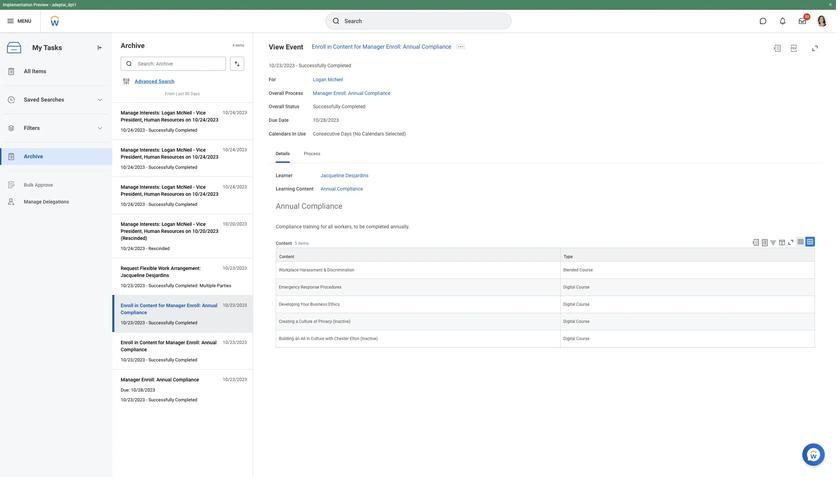 Task type: describe. For each thing, give the bounding box(es) containing it.
to
[[354, 224, 358, 230]]

0 vertical spatial enroll
[[312, 44, 326, 50]]

0 vertical spatial process
[[285, 90, 303, 96]]

manager enroll: annual compliance inside button
[[121, 378, 199, 383]]

filters
[[24, 125, 40, 132]]

content 5 items
[[276, 241, 309, 246]]

0 vertical spatial culture
[[299, 320, 312, 325]]

advanced search button
[[132, 74, 177, 88]]

sort image
[[234, 60, 241, 67]]

0 vertical spatial enroll in content for manager enroll: annual compliance
[[312, 44, 451, 50]]

clock check image
[[7, 96, 15, 104]]

jacqueline desjardins link
[[321, 171, 369, 178]]

annual compliance link
[[321, 185, 363, 192]]

transformation import image
[[96, 44, 103, 51]]

building
[[279, 337, 294, 342]]

2 human from the top
[[144, 154, 160, 160]]

delegations
[[43, 199, 69, 205]]

with
[[325, 337, 333, 342]]

2 manage interests: logan mcneil - vice president, human resources on 10/24/2023 button from the top
[[121, 146, 219, 161]]

row containing emergency response procedures
[[276, 279, 815, 297]]

export to worksheets image
[[761, 239, 769, 247]]

0 vertical spatial 10/28/2023
[[313, 118, 339, 123]]

search image inside 'item list' element
[[126, 60, 133, 67]]

close environment banner image
[[828, 2, 833, 7]]

1 vertical spatial culture
[[311, 337, 324, 342]]

training
[[303, 224, 319, 230]]

due date element
[[313, 113, 339, 124]]

bulk
[[24, 182, 34, 188]]

enroll for first 'enroll in content for manager enroll: annual compliance' button from the bottom
[[121, 340, 133, 346]]

successfully inside overall status "element"
[[313, 104, 340, 110]]

manage delegations
[[24, 199, 69, 205]]

due: 10/28/2023
[[121, 388, 155, 393]]

row containing creating a culture of privacy (inactive)
[[276, 314, 815, 331]]

an
[[295, 337, 300, 342]]

select to filter grid data image
[[769, 239, 777, 247]]

emergency response procedures
[[279, 285, 342, 290]]

archive button
[[0, 148, 112, 165]]

digital for emergency response procedures
[[563, 285, 575, 290]]

jacqueline inside request flexible work arrangement: jacqueline desjardins
[[121, 273, 145, 279]]

2 interests: from the top
[[140, 147, 160, 153]]

due:
[[121, 388, 130, 393]]

33 button
[[795, 13, 810, 29]]

profile logan mcneil image
[[816, 15, 828, 28]]

course for developing your business ethics
[[576, 303, 590, 307]]

resources inside the manage interests: logan mcneil - vice president, human resources on 10/20/2023 (rescinded)
[[161, 229, 184, 234]]

learner
[[276, 173, 293, 178]]

row containing building an all in culture with chester elton (inactive)
[[276, 331, 815, 348]]

in
[[292, 131, 296, 137]]

2 10/24/2023 - successfully completed from the top
[[121, 165, 197, 170]]

desjardins inside request flexible work arrangement: jacqueline desjardins
[[146, 273, 169, 279]]

your
[[301, 303, 309, 307]]

saved searches
[[24, 96, 64, 103]]

manager enroll: annual compliance link
[[313, 89, 391, 96]]

menu
[[18, 18, 31, 24]]

1 interests: from the top
[[140, 110, 160, 116]]

enroll for second 'enroll in content for manager enroll: annual compliance' button from the bottom
[[121, 303, 133, 309]]

creating
[[279, 320, 295, 325]]

2 manage interests: logan mcneil - vice president, human resources on 10/24/2023 from the top
[[121, 147, 218, 160]]

bulk approve link
[[0, 177, 112, 194]]

preview
[[34, 2, 48, 7]]

jacqueline desjardins
[[321, 173, 369, 178]]

event
[[286, 43, 303, 51]]

due
[[269, 118, 277, 123]]

row containing developing your business ethics
[[276, 297, 815, 314]]

course for emergency response procedures
[[576, 285, 590, 290]]

Search Workday  search field
[[345, 13, 497, 29]]

item list element
[[112, 32, 253, 478]]

10/23/2023 - successfully completed: multiple parties
[[121, 284, 231, 289]]

1 calendars from the left
[[269, 131, 291, 137]]

10/24/2023 - rescinded
[[121, 246, 170, 252]]

search
[[159, 79, 174, 84]]

view printable version (pdf) image
[[790, 44, 798, 53]]

logan mcneil link
[[313, 75, 343, 82]]

items inside content 5 items
[[298, 241, 309, 246]]

fullscreen image
[[811, 44, 819, 53]]

blended course element
[[563, 267, 593, 273]]

last
[[176, 92, 184, 96]]

overall for overall status
[[269, 104, 284, 110]]

2 president, from the top
[[121, 154, 143, 160]]

all
[[328, 224, 333, 230]]

menu banner
[[0, 0, 836, 32]]

90
[[185, 92, 190, 96]]

elton
[[350, 337, 359, 342]]

discrimination
[[327, 268, 354, 273]]

implementation
[[3, 2, 33, 7]]

work
[[158, 266, 169, 272]]

view event
[[269, 43, 303, 51]]

8
[[233, 44, 235, 47]]

export to excel image
[[773, 44, 781, 53]]

1 vertical spatial all
[[301, 337, 305, 342]]

manage delegations link
[[0, 194, 112, 211]]

arrangement:
[[171, 266, 201, 272]]

all inside all items button
[[24, 68, 31, 75]]

digital for building an all in culture with chester elton (inactive)
[[563, 337, 575, 342]]

logan mcneil
[[313, 77, 343, 82]]

emergency
[[279, 285, 300, 290]]

1 on from the top
[[186, 117, 191, 123]]

a
[[296, 320, 298, 325]]

manage interests: logan mcneil - vice president, human resources on 10/20/2023 (rescinded) button
[[121, 220, 219, 243]]

course for building an all in culture with chester elton (inactive)
[[576, 337, 590, 342]]

1 vertical spatial process
[[304, 151, 320, 156]]

workplace
[[279, 268, 299, 273]]

0 horizontal spatial (inactive)
[[333, 320, 351, 325]]

export to excel image
[[752, 239, 760, 247]]

clipboard image for all items
[[7, 67, 15, 76]]

3 manage interests: logan mcneil - vice president, human resources on 10/24/2023 from the top
[[121, 185, 218, 197]]

- inside the menu 'banner'
[[50, 2, 51, 7]]

selected)
[[385, 131, 406, 137]]

business
[[310, 303, 327, 307]]

my tasks
[[32, 43, 62, 52]]

justify image
[[6, 17, 15, 25]]

bulk approve
[[24, 182, 53, 188]]

digital course element for building an all in culture with chester elton (inactive)
[[563, 336, 590, 342]]

blended
[[563, 268, 579, 273]]

3 manage interests: logan mcneil - vice president, human resources on 10/24/2023 button from the top
[[121, 183, 219, 199]]

learning
[[276, 186, 295, 192]]

digital course element for emergency response procedures
[[563, 284, 590, 290]]

multiple
[[200, 284, 216, 289]]

- inside the manage interests: logan mcneil - vice president, human resources on 10/20/2023 (rescinded)
[[193, 222, 195, 227]]

president, inside the manage interests: logan mcneil - vice president, human resources on 10/20/2023 (rescinded)
[[121, 229, 143, 234]]

completed inside overall status "element"
[[342, 104, 365, 110]]

1 manage interests: logan mcneil - vice president, human resources on 10/24/2023 from the top
[[121, 110, 218, 123]]

notifications large image
[[779, 18, 786, 25]]

on inside the manage interests: logan mcneil - vice president, human resources on 10/20/2023 (rescinded)
[[186, 229, 191, 234]]

1 manage interests: logan mcneil - vice president, human resources on 10/24/2023 button from the top
[[121, 109, 219, 124]]

calendars in use element
[[313, 127, 406, 137]]

from last 90 days
[[165, 92, 200, 96]]

1 human from the top
[[144, 117, 160, 123]]

10/28/2023 inside 'item list' element
[[131, 388, 155, 393]]

tasks
[[43, 43, 62, 52]]

click to view/edit grid preferences image
[[778, 239, 786, 247]]

user plus image
[[7, 198, 15, 206]]

date
[[279, 118, 289, 123]]

human inside the manage interests: logan mcneil - vice president, human resources on 10/20/2023 (rescinded)
[[144, 229, 160, 234]]

advanced search
[[135, 79, 174, 84]]

1 enroll in content for manager enroll: annual compliance button from the top
[[121, 302, 219, 317]]

filters button
[[0, 120, 112, 137]]

perspective image
[[7, 124, 15, 133]]

workers,
[[334, 224, 353, 230]]

&
[[324, 268, 326, 273]]

saved
[[24, 96, 39, 103]]

items inside 'item list' element
[[235, 44, 244, 47]]

list containing all items
[[0, 63, 112, 211]]

advanced
[[135, 79, 157, 84]]

2 on from the top
[[186, 154, 191, 160]]

2 calendars from the left
[[362, 131, 384, 137]]

chevron down image for filters
[[97, 126, 103, 131]]

interests: inside the manage interests: logan mcneil - vice president, human resources on 10/20/2023 (rescinded)
[[140, 222, 160, 227]]

3 vice from the top
[[196, 185, 206, 190]]

developing your business ethics
[[279, 303, 340, 307]]

tab list containing details
[[269, 146, 822, 163]]

enroll in content for manager enroll: annual compliance for second 'enroll in content for manager enroll: annual compliance' button from the bottom
[[121, 303, 217, 316]]

due date
[[269, 118, 289, 123]]

parties
[[217, 284, 231, 289]]



Task type: locate. For each thing, give the bounding box(es) containing it.
annual compliance up the training
[[276, 202, 342, 211]]

1 row from the top
[[276, 248, 815, 262]]

3 interests: from the top
[[140, 185, 160, 190]]

digital course element for developing your business ethics
[[563, 301, 590, 307]]

digital course
[[563, 285, 590, 290], [563, 303, 590, 307], [563, 320, 590, 325], [563, 337, 590, 342]]

-
[[50, 2, 51, 7], [296, 63, 297, 68], [193, 110, 195, 116], [146, 128, 147, 133], [193, 147, 195, 153], [146, 165, 147, 170], [193, 185, 195, 190], [146, 202, 147, 207], [193, 222, 195, 227], [146, 246, 147, 252], [146, 284, 147, 289], [146, 321, 147, 326], [146, 358, 147, 363], [146, 398, 147, 403]]

manage interests: logan mcneil - vice president, human resources on 10/20/2023 (rescinded)
[[121, 222, 218, 241]]

consecutive days (no calendars selected)
[[313, 131, 406, 137]]

0 horizontal spatial process
[[285, 90, 303, 96]]

2 vertical spatial manage interests: logan mcneil - vice president, human resources on 10/24/2023 button
[[121, 183, 219, 199]]

culture
[[299, 320, 312, 325], [311, 337, 324, 342]]

tab list
[[269, 146, 822, 163]]

4 resources from the top
[[161, 229, 184, 234]]

manage interests: logan mcneil - vice president, human resources on 10/24/2023 button
[[121, 109, 219, 124], [121, 146, 219, 161], [121, 183, 219, 199]]

0 vertical spatial (inactive)
[[333, 320, 351, 325]]

4 president, from the top
[[121, 229, 143, 234]]

0 horizontal spatial jacqueline
[[121, 273, 145, 279]]

1 vertical spatial jacqueline
[[121, 273, 145, 279]]

completed:
[[175, 284, 198, 289]]

1 clipboard image from the top
[[7, 67, 15, 76]]

overall up due date
[[269, 104, 284, 110]]

1 horizontal spatial desjardins
[[346, 173, 369, 178]]

chester
[[334, 337, 349, 342]]

(rescinded)
[[121, 236, 147, 241]]

3 resources from the top
[[161, 192, 184, 197]]

vice inside the manage interests: logan mcneil - vice president, human resources on 10/20/2023 (rescinded)
[[196, 222, 206, 227]]

10/28/2023 right 'due:'
[[131, 388, 155, 393]]

days right 90
[[191, 92, 200, 96]]

my
[[32, 43, 42, 52]]

my tasks element
[[0, 32, 112, 478]]

items right 5
[[298, 241, 309, 246]]

0 horizontal spatial calendars
[[269, 131, 291, 137]]

days left (no
[[341, 131, 352, 137]]

chevron down image inside filters dropdown button
[[97, 126, 103, 131]]

1 vertical spatial archive
[[24, 153, 43, 160]]

desjardins down work at bottom left
[[146, 273, 169, 279]]

desjardins up annual compliance link
[[346, 173, 369, 178]]

1 vertical spatial clipboard image
[[7, 153, 15, 161]]

mcneil inside the manage interests: logan mcneil - vice president, human resources on 10/20/2023 (rescinded)
[[176, 222, 192, 227]]

1 horizontal spatial archive
[[121, 41, 145, 50]]

items
[[32, 68, 46, 75]]

0 horizontal spatial days
[[191, 92, 200, 96]]

0 vertical spatial search image
[[332, 17, 340, 25]]

1 horizontal spatial calendars
[[362, 131, 384, 137]]

4 digital from the top
[[563, 337, 575, 342]]

culture left with
[[311, 337, 324, 342]]

for
[[354, 44, 361, 50], [321, 224, 327, 230], [158, 303, 165, 309], [158, 340, 164, 346]]

10/24/2023
[[223, 110, 247, 115], [192, 117, 218, 123], [121, 128, 145, 133], [223, 147, 247, 153], [192, 154, 218, 160], [121, 165, 145, 170], [223, 185, 247, 190], [192, 192, 218, 197], [121, 202, 145, 207], [121, 246, 145, 252]]

1 horizontal spatial process
[[304, 151, 320, 156]]

0 vertical spatial enroll in content for manager enroll: annual compliance button
[[121, 302, 219, 317]]

3 human from the top
[[144, 192, 160, 197]]

privacy
[[318, 320, 332, 325]]

1 vertical spatial desjardins
[[146, 273, 169, 279]]

jacqueline down request
[[121, 273, 145, 279]]

4 interests: from the top
[[140, 222, 160, 227]]

2 row from the top
[[276, 262, 815, 279]]

1 digital course element from the top
[[563, 284, 590, 290]]

chevron down image
[[97, 97, 103, 103], [97, 126, 103, 131]]

process down use
[[304, 151, 320, 156]]

0 vertical spatial chevron down image
[[97, 97, 103, 103]]

1 vertical spatial chevron down image
[[97, 126, 103, 131]]

clipboard image left all items
[[7, 67, 15, 76]]

0 horizontal spatial manager enroll: annual compliance
[[121, 378, 199, 383]]

logan
[[313, 77, 326, 82], [162, 110, 175, 116], [162, 147, 175, 153], [162, 185, 175, 190], [162, 222, 175, 227]]

0 vertical spatial manage interests: logan mcneil - vice president, human resources on 10/24/2023
[[121, 110, 218, 123]]

5
[[295, 241, 297, 246]]

1 vertical spatial 10/28/2023
[[131, 388, 155, 393]]

configure image
[[122, 77, 131, 86]]

8 items
[[233, 44, 244, 47]]

inbox large image
[[799, 18, 806, 25]]

1 vertical spatial manage interests: logan mcneil - vice president, human resources on 10/24/2023
[[121, 147, 218, 160]]

content button
[[276, 249, 560, 262]]

3 digital from the top
[[563, 320, 575, 325]]

in inside row
[[307, 337, 310, 342]]

days inside calendars in use element
[[341, 131, 352, 137]]

content inside popup button
[[279, 255, 294, 260]]

table image
[[797, 239, 804, 246]]

10/28/2023 up the consecutive
[[313, 118, 339, 123]]

approve
[[35, 182, 53, 188]]

annual
[[403, 44, 420, 50], [348, 90, 363, 96], [321, 186, 336, 192], [276, 202, 300, 211], [202, 303, 217, 309], [201, 340, 217, 346], [156, 378, 172, 383]]

request
[[121, 266, 139, 272]]

0 vertical spatial 10/20/2023
[[223, 222, 247, 227]]

1 horizontal spatial search image
[[332, 17, 340, 25]]

all left items
[[24, 68, 31, 75]]

row
[[276, 248, 815, 262], [276, 262, 815, 279], [276, 279, 815, 297], [276, 297, 815, 314], [276, 314, 815, 331], [276, 331, 815, 348]]

1 horizontal spatial jacqueline
[[321, 173, 344, 178]]

calendars right (no
[[362, 131, 384, 137]]

10/24/2023 - successfully completed
[[121, 128, 197, 133], [121, 165, 197, 170], [121, 202, 197, 207]]

content
[[333, 44, 353, 50], [296, 186, 314, 192], [276, 241, 292, 246], [279, 255, 294, 260], [140, 303, 157, 309], [140, 340, 157, 346]]

jacqueline up annual compliance link
[[321, 173, 344, 178]]

ethics
[[328, 303, 340, 307]]

1 vertical spatial enroll
[[121, 303, 133, 309]]

adeptai_dpt1
[[52, 2, 76, 7]]

expand table image
[[807, 239, 814, 246]]

2 vertical spatial manage interests: logan mcneil - vice president, human resources on 10/24/2023
[[121, 185, 218, 197]]

33
[[805, 15, 809, 19]]

1 vertical spatial 10/20/2023
[[192, 229, 218, 234]]

0 vertical spatial days
[[191, 92, 200, 96]]

rescinded
[[148, 246, 170, 252]]

2 chevron down image from the top
[[97, 126, 103, 131]]

2 clipboard image from the top
[[7, 153, 15, 161]]

2 enroll in content for manager enroll: annual compliance button from the top
[[121, 339, 219, 354]]

view
[[269, 43, 284, 51]]

manage interests: logan mcneil - vice president, human resources on 10/24/2023
[[121, 110, 218, 123], [121, 147, 218, 160], [121, 185, 218, 197]]

0 vertical spatial clipboard image
[[7, 67, 15, 76]]

(inactive) right elton
[[360, 337, 378, 342]]

clipboard image for archive
[[7, 153, 15, 161]]

of
[[313, 320, 317, 325]]

5 row from the top
[[276, 314, 815, 331]]

days inside 'item list' element
[[191, 92, 200, 96]]

0 vertical spatial overall
[[269, 90, 284, 96]]

6 row from the top
[[276, 331, 815, 348]]

search image
[[332, 17, 340, 25], [126, 60, 133, 67]]

4 human from the top
[[144, 229, 160, 234]]

1 horizontal spatial days
[[341, 131, 352, 137]]

0 vertical spatial desjardins
[[346, 173, 369, 178]]

0 horizontal spatial desjardins
[[146, 273, 169, 279]]

Search: Archive text field
[[121, 57, 226, 71]]

clipboard image inside all items button
[[7, 67, 15, 76]]

0 vertical spatial manage interests: logan mcneil - vice president, human resources on 10/24/2023 button
[[121, 109, 219, 124]]

2 vice from the top
[[196, 147, 206, 153]]

human
[[144, 117, 160, 123], [144, 154, 160, 160], [144, 192, 160, 197], [144, 229, 160, 234]]

0 vertical spatial annual compliance
[[321, 186, 363, 192]]

manager enroll: annual compliance up due: 10/28/2023
[[121, 378, 199, 383]]

10/20/2023 inside the manage interests: logan mcneil - vice president, human resources on 10/20/2023 (rescinded)
[[192, 229, 218, 234]]

archive inside 'item list' element
[[121, 41, 145, 50]]

0 horizontal spatial items
[[235, 44, 244, 47]]

items right 8
[[235, 44, 244, 47]]

0 horizontal spatial search image
[[126, 60, 133, 67]]

enroll in content for manager enroll: annual compliance button up manager enroll: annual compliance button
[[121, 339, 219, 354]]

1 president, from the top
[[121, 117, 143, 123]]

(no
[[353, 131, 361, 137]]

4 vice from the top
[[196, 222, 206, 227]]

1 resources from the top
[[161, 117, 184, 123]]

manager enroll: annual compliance
[[313, 90, 391, 96], [121, 378, 199, 383]]

menu button
[[0, 10, 40, 32]]

digital course element
[[563, 284, 590, 290], [563, 301, 590, 307], [563, 318, 590, 325], [563, 336, 590, 342]]

resources
[[161, 117, 184, 123], [161, 154, 184, 160], [161, 192, 184, 197], [161, 229, 184, 234]]

3 on from the top
[[186, 192, 191, 197]]

1 overall from the top
[[269, 90, 284, 96]]

rename image
[[7, 181, 15, 189]]

enroll in content for manager enroll: annual compliance for first 'enroll in content for manager enroll: annual compliance' button from the bottom
[[121, 340, 217, 353]]

1 horizontal spatial items
[[298, 241, 309, 246]]

culture right the a
[[299, 320, 312, 325]]

compliance training for all workers, to be completed annually.
[[276, 224, 410, 230]]

process up status
[[285, 90, 303, 96]]

1 horizontal spatial 10/28/2023
[[313, 118, 339, 123]]

(inactive) right privacy at the bottom left
[[333, 320, 351, 325]]

learning content
[[276, 186, 314, 192]]

chevron down image inside "saved searches" dropdown button
[[97, 97, 103, 103]]

1 10/24/2023 - successfully completed from the top
[[121, 128, 197, 133]]

0 horizontal spatial 10/28/2023
[[131, 388, 155, 393]]

response
[[301, 285, 319, 290]]

status
[[285, 104, 299, 110]]

building an all in culture with chester elton (inactive)
[[279, 337, 378, 342]]

completed
[[366, 224, 389, 230]]

2 digital course from the top
[[563, 303, 590, 307]]

archive down filters
[[24, 153, 43, 160]]

0 horizontal spatial 10/20/2023
[[192, 229, 218, 234]]

logan inside the manage interests: logan mcneil - vice president, human resources on 10/20/2023 (rescinded)
[[162, 222, 175, 227]]

0 vertical spatial all
[[24, 68, 31, 75]]

request flexible work arrangement: jacqueline desjardins
[[121, 266, 201, 279]]

clipboard image down perspective image
[[7, 153, 15, 161]]

toolbar
[[749, 237, 815, 248]]

manager
[[363, 44, 385, 50], [313, 90, 332, 96], [166, 303, 186, 309], [166, 340, 185, 346], [121, 378, 140, 383]]

4 row from the top
[[276, 297, 815, 314]]

2 vertical spatial enroll
[[121, 340, 133, 346]]

1 horizontal spatial 10/20/2023
[[223, 222, 247, 227]]

1 vertical spatial annual compliance
[[276, 202, 342, 211]]

digital course for developing your business ethics
[[563, 303, 590, 307]]

overall status element
[[313, 100, 365, 110]]

calendars in use
[[269, 131, 306, 137]]

enroll in content for manager enroll: annual compliance link
[[312, 44, 451, 50]]

procedures
[[320, 285, 342, 290]]

(inactive)
[[333, 320, 351, 325], [360, 337, 378, 342]]

3 president, from the top
[[121, 192, 143, 197]]

1 vertical spatial items
[[298, 241, 309, 246]]

overall down for
[[269, 90, 284, 96]]

implementation preview -   adeptai_dpt1
[[3, 2, 76, 7]]

type
[[564, 255, 573, 260]]

calendars down due date
[[269, 131, 291, 137]]

use
[[297, 131, 306, 137]]

0 vertical spatial jacqueline
[[321, 173, 344, 178]]

2 resources from the top
[[161, 154, 184, 160]]

all
[[24, 68, 31, 75], [301, 337, 305, 342]]

3 digital course from the top
[[563, 320, 590, 325]]

0 vertical spatial 10/24/2023 - successfully completed
[[121, 128, 197, 133]]

1 vertical spatial days
[[341, 131, 352, 137]]

jacqueline
[[321, 173, 344, 178], [121, 273, 145, 279]]

manager enroll: annual compliance up overall status "element"
[[313, 90, 391, 96]]

1 horizontal spatial all
[[301, 337, 305, 342]]

manage inside the manage interests: logan mcneil - vice president, human resources on 10/20/2023 (rescinded)
[[121, 222, 138, 227]]

digital for developing your business ethics
[[563, 303, 575, 307]]

3 10/24/2023 - successfully completed from the top
[[121, 202, 197, 207]]

search image inside the menu 'banner'
[[332, 17, 340, 25]]

1 vertical spatial manager enroll: annual compliance
[[121, 378, 199, 383]]

list
[[0, 63, 112, 211]]

row containing workplace harassment & discrimination
[[276, 262, 815, 279]]

enroll in content for manager enroll: annual compliance
[[312, 44, 451, 50], [121, 303, 217, 316], [121, 340, 217, 353]]

1 vertical spatial enroll in content for manager enroll: annual compliance
[[121, 303, 217, 316]]

0 vertical spatial items
[[235, 44, 244, 47]]

1 digital course from the top
[[563, 285, 590, 290]]

workplace harassment & discrimination
[[279, 268, 354, 273]]

overall for overall process
[[269, 90, 284, 96]]

fullscreen image
[[787, 239, 795, 247]]

developing
[[279, 303, 300, 307]]

archive right transformation import image
[[121, 41, 145, 50]]

digital course for emergency response procedures
[[563, 285, 590, 290]]

digital course for building an all in culture with chester elton (inactive)
[[563, 337, 590, 342]]

2 digital from the top
[[563, 303, 575, 307]]

for
[[269, 77, 276, 82]]

2 digital course element from the top
[[563, 301, 590, 307]]

row containing content
[[276, 248, 815, 262]]

creating a culture of privacy (inactive)
[[279, 320, 351, 325]]

annually.
[[390, 224, 410, 230]]

1 vertical spatial search image
[[126, 60, 133, 67]]

4 on from the top
[[186, 229, 191, 234]]

archive inside button
[[24, 153, 43, 160]]

4 digital course from the top
[[563, 337, 590, 342]]

2 vertical spatial 10/24/2023 - successfully completed
[[121, 202, 197, 207]]

blended course
[[563, 268, 593, 273]]

1 vertical spatial 10/24/2023 - successfully completed
[[121, 165, 197, 170]]

manage inside list
[[24, 199, 42, 205]]

annual compliance
[[321, 186, 363, 192], [276, 202, 342, 211]]

chevron down image for saved searches
[[97, 97, 103, 103]]

0 horizontal spatial all
[[24, 68, 31, 75]]

1 vertical spatial overall
[[269, 104, 284, 110]]

1 horizontal spatial (inactive)
[[360, 337, 378, 342]]

annual compliance down the jacqueline desjardins
[[321, 186, 363, 192]]

0 horizontal spatial archive
[[24, 153, 43, 160]]

2 vertical spatial enroll in content for manager enroll: annual compliance
[[121, 340, 217, 353]]

1 horizontal spatial manager enroll: annual compliance
[[313, 90, 391, 96]]

searches
[[41, 96, 64, 103]]

manage
[[121, 110, 138, 116], [121, 147, 138, 153], [121, 185, 138, 190], [24, 199, 42, 205], [121, 222, 138, 227]]

1 digital from the top
[[563, 285, 575, 290]]

0 vertical spatial archive
[[121, 41, 145, 50]]

saved searches button
[[0, 92, 112, 108]]

all right an
[[301, 337, 305, 342]]

1 chevron down image from the top
[[97, 97, 103, 103]]

3 row from the top
[[276, 279, 815, 297]]

clipboard image
[[7, 67, 15, 76], [7, 153, 15, 161]]

10/23/2023 - successfully completed
[[269, 63, 351, 68], [121, 321, 197, 326], [121, 358, 197, 363], [121, 398, 197, 403]]

enroll in content for manager enroll: annual compliance button down 10/23/2023 - successfully completed: multiple parties
[[121, 302, 219, 317]]

all items button
[[0, 63, 112, 80]]

3 digital course element from the top
[[563, 318, 590, 325]]

clipboard image inside 'archive' button
[[7, 153, 15, 161]]

successfully
[[299, 63, 326, 68], [313, 104, 340, 110], [148, 128, 174, 133], [148, 165, 174, 170], [148, 202, 174, 207], [148, 284, 174, 289], [148, 321, 174, 326], [148, 358, 174, 363], [148, 398, 174, 403]]

on
[[186, 117, 191, 123], [186, 154, 191, 160], [186, 192, 191, 197], [186, 229, 191, 234]]

2 overall from the top
[[269, 104, 284, 110]]

1 vertical spatial manage interests: logan mcneil - vice president, human resources on 10/24/2023 button
[[121, 146, 219, 161]]

1 vice from the top
[[196, 110, 206, 116]]

0 vertical spatial manager enroll: annual compliance
[[313, 90, 391, 96]]

type button
[[561, 249, 815, 262]]

1 vertical spatial (inactive)
[[360, 337, 378, 342]]

overall status
[[269, 104, 299, 110]]

4 digital course element from the top
[[563, 336, 590, 342]]

1 vertical spatial enroll in content for manager enroll: annual compliance button
[[121, 339, 219, 354]]

from
[[165, 92, 175, 96]]



Task type: vqa. For each thing, say whether or not it's contained in the screenshot.


